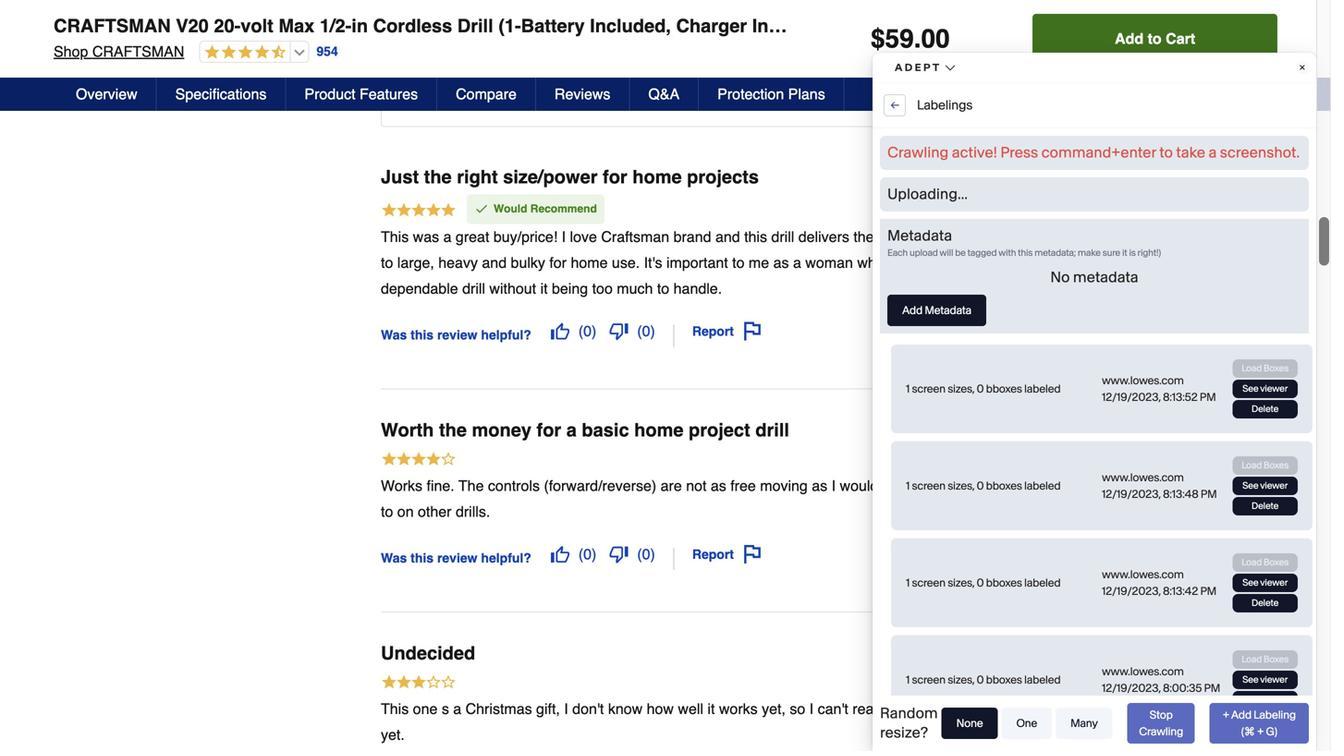 Task type: describe. For each thing, give the bounding box(es) containing it.
q&a button
[[630, 78, 699, 111]]

december 5, 2023
[[1047, 664, 1139, 677]]

0 horizontal spatial being
[[552, 280, 588, 297]]

provide
[[142, 78, 178, 91]]

just
[[889, 254, 912, 271]]

) for home's thumb down icon
[[650, 322, 655, 340]]

moving
[[760, 477, 808, 494]]

the for just the right size/power for home projects
[[424, 167, 452, 188]]

for inside the average rating may include incentivized reviews that are labeled with a badge. select customers might be asked to provide honest feedback (good or bad) in exchange for a small reward.
[[133, 93, 146, 106]]

a left "basic"
[[566, 420, 577, 441]]

0 horizontal spatial as
[[711, 477, 726, 494]]

size/power
[[503, 167, 598, 188]]

report for projects
[[692, 324, 734, 339]]

4.5 stars image
[[200, 44, 286, 61]]

a left woman
[[793, 254, 801, 271]]

charger
[[676, 15, 747, 37]]

defect button
[[729, 69, 796, 100]]

basic
[[582, 420, 629, 441]]

in inside the average rating may include incentivized reviews that are labeled with a badge. select customers might be asked to provide honest feedback (good or bad) in exchange for a small reward.
[[335, 78, 344, 91]]

0 for thumb down icon associated with basic
[[642, 546, 650, 563]]

to inside "button"
[[1148, 30, 1162, 47]]

this one s a christmas gift, i don't know how well it works yet, so i can't really write a review on it yet.
[[381, 701, 1015, 744]]

v20
[[176, 15, 209, 37]]

add
[[1115, 30, 1144, 47]]

a down provide
[[149, 93, 155, 106]]

satisfaction button
[[773, 30, 874, 62]]

helpful? for right
[[481, 328, 531, 343]]

$
[[871, 24, 885, 54]]

product
[[305, 86, 356, 103]]

the for worth the money for a basic home project drill
[[439, 420, 467, 441]]

that
[[81, 63, 100, 76]]

this was a great buy/price!  i love craftsman brand and this drill delivers the power without being to large, heavy and bulky for home use.  it's important to me as a woman who just wanted a dependable drill without it being too much to handle.
[[381, 228, 1010, 297]]

cordless
[[373, 15, 452, 37]]

would
[[840, 477, 879, 494]]

with
[[161, 63, 181, 76]]

the inside works fine. the controls (forward/reverse) are not as free moving as i would prefer and am used to on other drills.
[[459, 477, 484, 494]]

a right write
[[927, 701, 936, 718]]

( 0 ) right thumb up icon
[[579, 546, 597, 563]]

to left large, at top left
[[381, 254, 393, 271]]

on inside works fine. the controls (forward/reverse) are not as free moving as i would prefer and am used to on other drills.
[[397, 503, 414, 520]]

1 vertical spatial drill
[[462, 280, 485, 297]]

( down works fine. the controls (forward/reverse) are not as free moving as i would prefer and am used to on other drills.
[[637, 546, 642, 563]]

just
[[381, 167, 419, 188]]

price
[[893, 37, 927, 54]]

projects
[[687, 167, 759, 188]]

large,
[[397, 254, 434, 271]]

i inside this was a great buy/price!  i love craftsman brand and this drill delivers the power without being to large, heavy and bulky for home use.  it's important to me as a woman who just wanted a dependable drill without it being too much to handle.
[[562, 228, 566, 245]]

verified for worth the money for a basic home project drill
[[1073, 479, 1110, 492]]

compare
[[456, 86, 517, 103]]

free
[[731, 477, 756, 494]]

0 vertical spatial home
[[633, 167, 682, 188]]

defect
[[741, 76, 784, 93]]

really
[[853, 701, 888, 718]]

battery
[[959, 37, 1005, 54]]

a right wanted
[[967, 254, 976, 271]]

2023 inside "morris december 13, 2023"
[[1120, 441, 1145, 454]]

this for this was a great buy/price!  i love craftsman brand and this drill delivers the power without being to large, heavy and bulky for home use.  it's important to me as a woman who just wanted a dependable drill without it being too much to handle.
[[381, 228, 409, 245]]

checkmark image
[[474, 201, 489, 216]]

verified for undecided
[[1073, 702, 1110, 715]]

exchange
[[81, 93, 129, 106]]

are inside the average rating may include incentivized reviews that are labeled with a badge. select customers might be asked to provide honest feedback (good or bad) in exchange for a small reward.
[[103, 63, 119, 76]]

0 horizontal spatial without
[[489, 280, 536, 297]]

disappointing button
[[608, 69, 722, 100]]

customers didn't like
[[434, 79, 570, 96]]

controls
[[488, 477, 540, 494]]

fine.
[[427, 477, 455, 494]]

other
[[418, 503, 452, 520]]

features
[[360, 86, 418, 103]]

use.
[[612, 254, 640, 271]]

verified purchaser icon image for undecided
[[1055, 702, 1070, 716]]

rating
[[147, 49, 174, 62]]

0 horizontal spatial and
[[482, 254, 507, 271]]

might
[[318, 63, 345, 76]]

this inside this was a great buy/price!  i love craftsman brand and this drill delivers the power without being to large, heavy and bulky for home use.  it's important to me as a woman who just wanted a dependable drill without it being too much to handle.
[[744, 228, 767, 245]]

was this review helpful? for right
[[381, 328, 531, 343]]

worth the money for a basic home project drill
[[381, 420, 789, 441]]

bulky
[[511, 254, 545, 271]]

protection
[[718, 86, 784, 103]]

) for thumb up icon
[[592, 546, 597, 563]]

to inside the average rating may include incentivized reviews that are labeled with a badge. select customers might be asked to provide honest feedback (good or bad) in exchange for a small reward.
[[129, 78, 139, 91]]

i inside works fine. the controls (forward/reverse) are not as free moving as i would prefer and am used to on other drills.
[[832, 477, 836, 494]]

954
[[317, 44, 338, 59]]

one
[[413, 701, 438, 718]]

thumb up image
[[551, 322, 569, 341]]

reviews
[[555, 86, 611, 103]]

yet,
[[762, 701, 786, 718]]

2 december from the top
[[1047, 664, 1099, 677]]

) for thumb down icon associated with basic
[[650, 546, 655, 563]]

don't
[[572, 701, 604, 718]]

to inside works fine. the controls (forward/reverse) are not as free moving as i would prefer and am used to on other drills.
[[381, 503, 393, 520]]

write
[[892, 701, 923, 718]]

flag image
[[743, 545, 762, 564]]

labeled
[[122, 63, 158, 76]]

2 vertical spatial drill
[[756, 420, 789, 441]]

worth
[[381, 420, 434, 441]]

the inside the average rating may include incentivized reviews that are labeled with a badge. select customers might be asked to provide honest feedback (good or bad) in exchange for a small reward.
[[81, 49, 100, 62]]

right
[[457, 167, 498, 188]]

2 horizontal spatial as
[[812, 477, 828, 494]]

prefer
[[883, 477, 921, 494]]

max
[[279, 15, 315, 37]]

product features
[[305, 86, 418, 103]]

arrow up image
[[1243, 130, 1258, 145]]

battery
[[521, 15, 585, 37]]

be
[[81, 78, 94, 91]]

review for right
[[437, 328, 478, 343]]

drill
[[457, 15, 493, 37]]

price button
[[881, 30, 939, 62]]

a right s
[[453, 701, 461, 718]]

it inside this was a great buy/price!  i love craftsman brand and this drill delivers the power without being to large, heavy and bulky for home use.  it's important to me as a woman who just wanted a dependable drill without it being too much to handle.
[[540, 280, 548, 297]]

drills.
[[456, 503, 490, 520]]

or
[[297, 78, 307, 91]]

gift,
[[536, 701, 560, 718]]

specifications button
[[157, 78, 286, 111]]

was for worth the money for a basic home project drill
[[381, 551, 407, 566]]

s
[[442, 701, 449, 718]]

was this review helpful? for money
[[381, 551, 531, 566]]

the average rating may include incentivized reviews that are labeled with a badge. select customers might be asked to provide honest feedback (good or bad) in exchange for a small reward.
[[81, 49, 345, 106]]

craftsman
[[601, 228, 669, 245]]

woman
[[806, 254, 853, 271]]

customers
[[264, 63, 315, 76]]

2 vertical spatial home
[[634, 420, 684, 441]]

1 vertical spatial 2023
[[1114, 664, 1139, 677]]

5,
[[1102, 664, 1111, 677]]

a down may
[[184, 63, 190, 76]]

the inside this was a great buy/price!  i love craftsman brand and this drill delivers the power without being to large, heavy and bulky for home use.  it's important to me as a woman who just wanted a dependable drill without it being too much to handle.
[[854, 228, 874, 245]]

for right money
[[537, 420, 561, 441]]

volt
[[241, 15, 273, 37]]

add to cart button
[[1033, 14, 1278, 64]]

59
[[885, 24, 914, 54]]

to down it's
[[657, 280, 670, 297]]



Task type: vqa. For each thing, say whether or not it's contained in the screenshot.
the bottommost thumb down image
yes



Task type: locate. For each thing, give the bounding box(es) containing it.
2 was from the top
[[381, 551, 407, 566]]

know
[[608, 701, 643, 718]]

as
[[773, 254, 789, 271], [711, 477, 726, 494], [812, 477, 828, 494]]

project
[[689, 420, 750, 441]]

verified purchaser down the 13,
[[1073, 479, 1164, 492]]

thumb down image for basic
[[610, 545, 628, 564]]

include
[[202, 49, 237, 62]]

1 vertical spatial verified
[[1073, 702, 1110, 715]]

2 vertical spatial this
[[411, 551, 434, 566]]

report button for projects
[[686, 316, 768, 347]]

1 horizontal spatial and
[[716, 228, 740, 245]]

to right add
[[1148, 30, 1162, 47]]

works fine. the controls (forward/reverse) are not as free moving as i would prefer and am used to on other drills.
[[381, 477, 1011, 520]]

1 vertical spatial without
[[489, 280, 536, 297]]

reviews
[[301, 49, 338, 62]]

drill right project
[[756, 420, 789, 441]]

2 purchaser from the top
[[1113, 702, 1164, 715]]

1 horizontal spatial in
[[352, 15, 368, 37]]

1 vertical spatial craftsman
[[92, 43, 184, 60]]

overview button
[[57, 78, 157, 111]]

0 down works fine. the controls (forward/reverse) are not as free moving as i would prefer and am used to on other drills.
[[642, 546, 650, 563]]

was this review helpful?
[[381, 328, 531, 343], [381, 551, 531, 566]]

1 vertical spatial are
[[661, 477, 682, 494]]

0 vertical spatial being
[[974, 228, 1010, 245]]

are left the not
[[661, 477, 682, 494]]

this down other
[[411, 551, 434, 566]]

1 this from the top
[[381, 228, 409, 245]]

0 vertical spatial 2023
[[1120, 441, 1145, 454]]

4 stars image
[[381, 451, 457, 470]]

handle.
[[674, 280, 722, 297]]

for inside this was a great buy/price!  i love craftsman brand and this drill delivers the power without being to large, heavy and bulky for home use.  it's important to me as a woman who just wanted a dependable drill without it being too much to handle.
[[549, 254, 567, 271]]

was down dependable
[[381, 328, 407, 343]]

1 vertical spatial this
[[411, 328, 434, 343]]

1 vertical spatial thumb down image
[[610, 545, 628, 564]]

a right was
[[443, 228, 452, 245]]

on inside this one s a christmas gift, i don't know how well it works yet, so i can't really write a review on it yet.
[[987, 701, 1003, 718]]

helpful? for money
[[481, 551, 531, 566]]

1 horizontal spatial being
[[974, 228, 1010, 245]]

december left 5,
[[1047, 664, 1099, 677]]

without up wanted
[[923, 228, 970, 245]]

0 vertical spatial was this review helpful?
[[381, 328, 531, 343]]

would
[[494, 203, 527, 216]]

craftsman
[[54, 15, 171, 37], [92, 43, 184, 60]]

0 vertical spatial without
[[923, 228, 970, 245]]

i left would
[[832, 477, 836, 494]]

december inside "morris december 13, 2023"
[[1047, 441, 1099, 454]]

0 vertical spatial december
[[1047, 441, 1099, 454]]

without down the bulky
[[489, 280, 536, 297]]

2 report from the top
[[692, 547, 734, 562]]

2 vertical spatial and
[[925, 477, 950, 494]]

1 was this review helpful? from the top
[[381, 328, 531, 343]]

) for thumb up image at the top left of the page
[[592, 322, 597, 340]]

1 horizontal spatial the
[[459, 477, 484, 494]]

this up yet.
[[381, 701, 409, 718]]

brand
[[674, 228, 711, 245]]

craftsman v20 20-volt max 1/2-in cordless drill (1-battery included, charger included)
[[54, 15, 834, 37]]

(forward/reverse)
[[544, 477, 657, 494]]

1/2-
[[320, 15, 352, 37]]

report left flag image
[[692, 324, 734, 339]]

1 helpful? from the top
[[481, 328, 531, 343]]

it's
[[644, 254, 662, 271]]

1 vertical spatial was
[[381, 551, 407, 566]]

1 vertical spatial the
[[854, 228, 874, 245]]

(good
[[266, 78, 294, 91]]

review inside this one s a christmas gift, i don't know how well it works yet, so i can't really write a review on it yet.
[[940, 701, 983, 718]]

1 december from the top
[[1047, 441, 1099, 454]]

compare button
[[437, 78, 536, 111]]

0 vertical spatial in
[[352, 15, 368, 37]]

the up that
[[81, 49, 100, 62]]

0 vertical spatial drill
[[771, 228, 794, 245]]

1 verified purchaser from the top
[[1073, 479, 1164, 492]]

2 report button from the top
[[686, 539, 768, 570]]

0 vertical spatial are
[[103, 63, 119, 76]]

helpful? left thumb up icon
[[481, 551, 531, 566]]

2 vertical spatial the
[[439, 420, 467, 441]]

home up craftsman at top
[[633, 167, 682, 188]]

was for just the right size/power for home projects
[[381, 328, 407, 343]]

verified
[[1073, 479, 1110, 492], [1073, 702, 1110, 715]]

the up who
[[854, 228, 874, 245]]

was down works
[[381, 551, 407, 566]]

works
[[719, 701, 758, 718]]

0 right thumb up icon
[[583, 546, 592, 563]]

0 vertical spatial purchaser
[[1113, 479, 1164, 492]]

verified purchaser down 5,
[[1073, 702, 1164, 715]]

( 0 ) down the 'much'
[[637, 322, 655, 340]]

review down dependable
[[437, 328, 478, 343]]

protection plans button
[[699, 78, 845, 111]]

shop
[[54, 43, 88, 60]]

was this review helpful? down dependable
[[381, 328, 531, 343]]

specifications
[[175, 86, 267, 103]]

0 vertical spatial verified purchaser
[[1073, 479, 1164, 492]]

to
[[1148, 30, 1162, 47], [129, 78, 139, 91], [381, 254, 393, 271], [732, 254, 745, 271], [657, 280, 670, 297], [381, 503, 393, 520]]

( 0 ) down works fine. the controls (forward/reverse) are not as free moving as i would prefer and am used to on other drills.
[[637, 546, 655, 563]]

december down morris
[[1047, 441, 1099, 454]]

are up asked
[[103, 63, 119, 76]]

0 vertical spatial verified
[[1073, 479, 1110, 492]]

love
[[570, 228, 597, 245]]

(
[[579, 322, 583, 340], [637, 322, 642, 340], [579, 546, 583, 563], [637, 546, 642, 563]]

1 thumb down image from the top
[[610, 322, 628, 341]]

1 report from the top
[[692, 324, 734, 339]]

0 horizontal spatial it
[[540, 280, 548, 297]]

overview
[[76, 86, 137, 103]]

3 stars image
[[381, 674, 457, 694]]

( right thumb up icon
[[579, 546, 583, 563]]

1 vertical spatial verified purchaser icon image
[[1055, 702, 1070, 716]]

to down works
[[381, 503, 393, 520]]

( right thumb up image at the top left of the page
[[579, 322, 583, 340]]

review right write
[[940, 701, 983, 718]]

1 was from the top
[[381, 328, 407, 343]]

0 vertical spatial the
[[81, 49, 100, 62]]

0 vertical spatial was
[[381, 328, 407, 343]]

1 vertical spatial was this review helpful?
[[381, 551, 531, 566]]

cart
[[1166, 30, 1196, 47]]

2023
[[1120, 441, 1145, 454], [1114, 664, 1139, 677]]

verified down december 5, 2023 at the right of page
[[1073, 702, 1110, 715]]

1 vertical spatial review
[[437, 551, 478, 566]]

i
[[562, 228, 566, 245], [832, 477, 836, 494], [564, 701, 568, 718], [810, 701, 814, 718]]

this down dependable
[[411, 328, 434, 343]]

2 this from the top
[[381, 701, 409, 718]]

review for money
[[437, 551, 478, 566]]

0 horizontal spatial the
[[81, 49, 100, 62]]

2 horizontal spatial and
[[925, 477, 950, 494]]

delivers
[[799, 228, 850, 245]]

report
[[692, 324, 734, 339], [692, 547, 734, 562]]

and left am
[[925, 477, 950, 494]]

christmas
[[466, 701, 532, 718]]

too
[[592, 280, 613, 297]]

product features button
[[286, 78, 437, 111]]

on
[[397, 503, 414, 520], [987, 701, 1003, 718]]

wanted
[[916, 254, 963, 271]]

add to cart
[[1115, 30, 1196, 47]]

in
[[352, 15, 368, 37], [335, 78, 344, 91]]

this left was
[[381, 228, 409, 245]]

as inside this was a great buy/price!  i love craftsman brand and this drill delivers the power without being to large, heavy and bulky for home use.  it's important to me as a woman who just wanted a dependable drill without it being too much to handle.
[[773, 254, 789, 271]]

thumb down image down the 'much'
[[610, 322, 628, 341]]

verified purchaser for undecided
[[1073, 702, 1164, 715]]

1 vertical spatial the
[[459, 477, 484, 494]]

1 purchaser from the top
[[1113, 479, 1164, 492]]

verified down the 13,
[[1073, 479, 1110, 492]]

may
[[178, 49, 199, 62]]

on right write
[[987, 701, 1003, 718]]

drill left delivers
[[771, 228, 794, 245]]

) right thumb up image at the top left of the page
[[592, 322, 597, 340]]

much
[[617, 280, 653, 297]]

.
[[914, 24, 921, 54]]

and left the bulky
[[482, 254, 507, 271]]

the
[[81, 49, 100, 62], [459, 477, 484, 494]]

1 vertical spatial this
[[381, 701, 409, 718]]

select
[[230, 63, 261, 76]]

1 horizontal spatial are
[[661, 477, 682, 494]]

0 vertical spatial thumb down image
[[610, 322, 628, 341]]

tntxlady
[[1047, 166, 1107, 181]]

report button for home
[[686, 539, 768, 570]]

1 vertical spatial report
[[692, 547, 734, 562]]

0 vertical spatial the
[[424, 167, 452, 188]]

disappointing
[[620, 76, 710, 93]]

in left cordless
[[352, 15, 368, 37]]

plans
[[788, 86, 825, 103]]

0 right thumb up image at the top left of the page
[[583, 322, 592, 340]]

well
[[678, 701, 704, 718]]

asked
[[97, 78, 126, 91]]

verified purchaser for worth the money for a basic home project drill
[[1073, 479, 1164, 492]]

report left flag icon
[[692, 547, 734, 562]]

thumb down image
[[410, 78, 424, 93]]

1 verified from the top
[[1073, 479, 1110, 492]]

a
[[184, 63, 190, 76], [149, 93, 155, 106], [443, 228, 452, 245], [793, 254, 801, 271], [967, 254, 976, 271], [566, 420, 577, 441], [453, 701, 461, 718], [927, 701, 936, 718]]

0 for thumb up image at the top left of the page
[[583, 322, 592, 340]]

2 horizontal spatial it
[[1007, 701, 1015, 718]]

1 report button from the top
[[686, 316, 768, 347]]

the up drills.
[[459, 477, 484, 494]]

as right me
[[773, 254, 789, 271]]

important
[[667, 254, 728, 271]]

money
[[472, 420, 532, 441]]

0 vertical spatial on
[[397, 503, 414, 520]]

0 vertical spatial review
[[437, 328, 478, 343]]

report button down works fine. the controls (forward/reverse) are not as free moving as i would prefer and am used to on other drills.
[[686, 539, 768, 570]]

verified purchaser icon image down december 5, 2023 at the right of page
[[1055, 702, 1070, 716]]

the right just
[[424, 167, 452, 188]]

0 vertical spatial report button
[[686, 316, 768, 347]]

are inside works fine. the controls (forward/reverse) are not as free moving as i would prefer and am used to on other drills.
[[661, 477, 682, 494]]

great
[[456, 228, 489, 245]]

0 horizontal spatial are
[[103, 63, 119, 76]]

1 horizontal spatial as
[[773, 254, 789, 271]]

report for home
[[692, 547, 734, 562]]

to left me
[[732, 254, 745, 271]]

verified purchaser icon image
[[1055, 478, 1070, 493], [1055, 702, 1070, 716]]

) down works fine. the controls (forward/reverse) are not as free moving as i would prefer and am used to on other drills.
[[650, 546, 655, 563]]

2 vertical spatial review
[[940, 701, 983, 718]]

who
[[857, 254, 884, 271]]

was
[[413, 228, 439, 245]]

1 vertical spatial on
[[987, 701, 1003, 718]]

included)
[[752, 15, 834, 37]]

1 vertical spatial home
[[571, 254, 608, 271]]

0 vertical spatial craftsman
[[54, 15, 171, 37]]

report button down handle.
[[686, 316, 768, 347]]

thumb up image
[[551, 545, 569, 564]]

like
[[548, 79, 570, 96]]

0 vertical spatial helpful?
[[481, 328, 531, 343]]

included,
[[590, 15, 671, 37]]

1 vertical spatial being
[[552, 280, 588, 297]]

flag image
[[743, 322, 762, 341]]

this inside this was a great buy/price!  i love craftsman brand and this drill delivers the power without being to large, heavy and bulky for home use.  it's important to me as a woman who just wanted a dependable drill without it being too much to handle.
[[381, 228, 409, 245]]

power
[[878, 228, 919, 245]]

0 for home's thumb down icon
[[642, 322, 650, 340]]

yet.
[[381, 726, 405, 744]]

1 vertical spatial and
[[482, 254, 507, 271]]

this up me
[[744, 228, 767, 245]]

small
[[158, 93, 184, 106]]

2 was this review helpful? from the top
[[381, 551, 531, 566]]

battery button
[[947, 30, 1017, 62]]

1 horizontal spatial on
[[987, 701, 1003, 718]]

and inside works fine. the controls (forward/reverse) are not as free moving as i would prefer and am used to on other drills.
[[925, 477, 950, 494]]

i right so
[[810, 701, 814, 718]]

2 helpful? from the top
[[481, 551, 531, 566]]

thumb down image for home
[[610, 322, 628, 341]]

thumb down image
[[610, 322, 628, 341], [610, 545, 628, 564]]

shop craftsman
[[54, 43, 184, 60]]

) down the 'much'
[[650, 322, 655, 340]]

2023 right 5,
[[1114, 664, 1139, 677]]

0 vertical spatial this
[[381, 228, 409, 245]]

incentivized
[[240, 49, 298, 62]]

verified purchaser icon image down morris
[[1055, 478, 1070, 493]]

helpful? left thumb up image at the top left of the page
[[481, 328, 531, 343]]

i right gift, on the left of page
[[564, 701, 568, 718]]

this for just the right size/power for home projects
[[411, 328, 434, 343]]

for up craftsman at top
[[603, 167, 627, 188]]

craftsman up the shop craftsman
[[54, 15, 171, 37]]

$ 59 . 00
[[871, 24, 950, 54]]

0 vertical spatial report
[[692, 324, 734, 339]]

2 thumb down image from the top
[[610, 545, 628, 564]]

1 vertical spatial helpful?
[[481, 551, 531, 566]]

was
[[381, 328, 407, 343], [381, 551, 407, 566]]

0 vertical spatial this
[[744, 228, 767, 245]]

and right brand
[[716, 228, 740, 245]]

0 down the 'much'
[[642, 322, 650, 340]]

the right worth
[[439, 420, 467, 441]]

in down might
[[335, 78, 344, 91]]

0 for thumb up icon
[[583, 546, 592, 563]]

for right the bulky
[[549, 254, 567, 271]]

purchaser for undecided
[[1113, 702, 1164, 715]]

feedback
[[218, 78, 263, 91]]

i left love at the left of the page
[[562, 228, 566, 245]]

1 horizontal spatial without
[[923, 228, 970, 245]]

0 horizontal spatial on
[[397, 503, 414, 520]]

2 verified purchaser icon image from the top
[[1055, 702, 1070, 716]]

purchaser for worth the money for a basic home project drill
[[1113, 479, 1164, 492]]

morris
[[1047, 419, 1087, 434]]

as right the not
[[711, 477, 726, 494]]

00
[[921, 24, 950, 54]]

1 vertical spatial in
[[335, 78, 344, 91]]

home right "basic"
[[634, 420, 684, 441]]

purchaser down december 5, 2023 at the right of page
[[1113, 702, 1164, 715]]

0 horizontal spatial in
[[335, 78, 344, 91]]

honest
[[181, 78, 215, 91]]

1 vertical spatial verified purchaser
[[1073, 702, 1164, 715]]

2023 right the 13,
[[1120, 441, 1145, 454]]

verified purchaser icon image for worth the money for a basic home project drill
[[1055, 478, 1070, 493]]

2 verified from the top
[[1073, 702, 1110, 715]]

craftsman up labeled
[[92, 43, 184, 60]]

0 vertical spatial and
[[716, 228, 740, 245]]

purchaser down the 13,
[[1113, 479, 1164, 492]]

0 vertical spatial verified purchaser icon image
[[1055, 478, 1070, 493]]

5 stars image
[[381, 201, 457, 221]]

this inside this one s a christmas gift, i don't know how well it works yet, so i can't really write a review on it yet.
[[381, 701, 409, 718]]

( 0 ) right thumb up image at the top left of the page
[[579, 322, 597, 340]]

used
[[979, 477, 1011, 494]]

satisfaction
[[785, 37, 862, 54]]

1 vertical spatial purchaser
[[1113, 702, 1164, 715]]

1 vertical spatial report button
[[686, 539, 768, 570]]

2 verified purchaser from the top
[[1073, 702, 1164, 715]]

home down love at the left of the page
[[571, 254, 608, 271]]

home inside this was a great buy/price!  i love craftsman brand and this drill delivers the power without being to large, heavy and bulky for home use.  it's important to me as a woman who just wanted a dependable drill without it being too much to handle.
[[571, 254, 608, 271]]

drill down heavy in the top left of the page
[[462, 280, 485, 297]]

reviews button
[[536, 78, 630, 111]]

1 vertical spatial december
[[1047, 664, 1099, 677]]

as right moving
[[812, 477, 828, 494]]

how
[[647, 701, 674, 718]]

for down provide
[[133, 93, 146, 106]]

this for this one s a christmas gift, i don't know how well it works yet, so i can't really write a review on it yet.
[[381, 701, 409, 718]]

was this review helpful? down drills.
[[381, 551, 531, 566]]

being
[[974, 228, 1010, 245], [552, 280, 588, 297]]

can't
[[818, 701, 849, 718]]

) right thumb up icon
[[592, 546, 597, 563]]

to down labeled
[[129, 78, 139, 91]]

this for worth the money for a basic home project drill
[[411, 551, 434, 566]]

1 horizontal spatial it
[[708, 701, 715, 718]]

on down works
[[397, 503, 414, 520]]

( down the 'much'
[[637, 322, 642, 340]]

thumb down image right thumb up icon
[[610, 545, 628, 564]]

am
[[954, 477, 975, 494]]

1 verified purchaser icon image from the top
[[1055, 478, 1070, 493]]

review down drills.
[[437, 551, 478, 566]]



